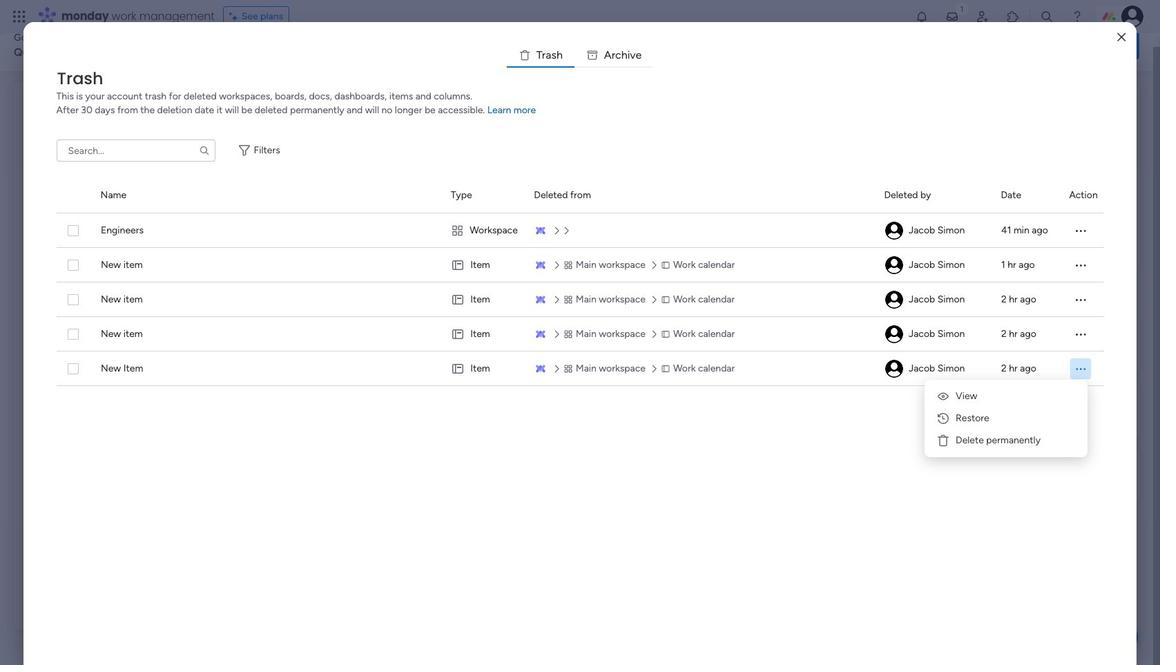 Task type: vqa. For each thing, say whether or not it's contained in the screenshot.
UPDATE FEED "image"
yes



Task type: describe. For each thing, give the bounding box(es) containing it.
notifications image
[[915, 10, 929, 23]]

1 jacob simon image from the top
[[885, 222, 903, 240]]

roy mann image
[[63, 363, 90, 390]]

3 row from the top
[[56, 282, 1104, 317]]

update feed image
[[945, 10, 959, 23]]

5 row from the top
[[56, 352, 1104, 386]]

3 column header from the left
[[451, 178, 517, 213]]

2 menu item from the top
[[930, 407, 1082, 430]]

help image
[[1070, 10, 1084, 23]]

menu menu
[[930, 385, 1082, 452]]

contact sales element
[[932, 449, 1139, 504]]

4 column header from the left
[[534, 178, 868, 213]]

1 public board image from the left
[[48, 238, 63, 253]]

menu image for the middle jacob simon icon
[[1074, 258, 1087, 272]]

search image
[[199, 145, 210, 156]]

1 row from the top
[[56, 213, 1104, 248]]

view image
[[936, 389, 950, 403]]

add to favorites image
[[216, 239, 230, 252]]

delete permanently image
[[936, 434, 950, 447]]

1 image
[[956, 1, 968, 16]]

search everything image
[[1040, 10, 1054, 23]]

6 column header from the left
[[1001, 178, 1053, 213]]

4 row from the top
[[56, 317, 1104, 352]]

menu image for second jacob simon image from the bottom
[[1074, 293, 1087, 307]]

0 vertical spatial jacob simon image
[[1121, 6, 1144, 28]]

close image
[[1118, 32, 1126, 42]]

2 column header from the left
[[101, 178, 434, 213]]

1 column header from the left
[[56, 178, 84, 213]]

select product image
[[12, 10, 26, 23]]

restore image
[[936, 412, 950, 425]]

help center element
[[932, 382, 1139, 437]]



Task type: locate. For each thing, give the bounding box(es) containing it.
1 horizontal spatial public board image
[[478, 238, 493, 253]]

menu item down getting started element on the right
[[930, 385, 1082, 407]]

2 vertical spatial jacob simon image
[[885, 325, 903, 343]]

Search for items in the recycle bin search field
[[56, 139, 215, 162]]

5 column header from the left
[[884, 178, 984, 213]]

3 jacob simon image from the top
[[885, 360, 903, 378]]

menu image for third jacob simon image from the bottom
[[1074, 224, 1087, 238]]

menu image for bottommost jacob simon icon
[[1074, 327, 1087, 341]]

2 vertical spatial menu image
[[1074, 362, 1087, 375]]

close my workspaces image
[[30, 505, 47, 521]]

0 vertical spatial jacob simon image
[[885, 222, 903, 240]]

2 public board image from the left
[[478, 238, 493, 253]]

7 column header from the left
[[1069, 178, 1104, 213]]

add to favorites image for 1st public board image from right
[[646, 239, 660, 252]]

column header
[[56, 178, 84, 213], [101, 178, 434, 213], [451, 178, 517, 213], [534, 178, 868, 213], [884, 178, 984, 213], [1001, 178, 1053, 213], [1069, 178, 1104, 213]]

close update feed (inbox) image
[[30, 315, 47, 331]]

add to favorites image for the public dashboard icon
[[431, 239, 445, 252]]

table
[[56, 178, 1104, 643]]

see plans image
[[229, 9, 241, 24]]

quick search results list box
[[30, 115, 899, 298]]

2 row from the top
[[56, 248, 1104, 282]]

0 horizontal spatial public board image
[[48, 238, 63, 253]]

1 horizontal spatial add to favorites image
[[646, 239, 660, 252]]

row group
[[56, 178, 1104, 213]]

jacob simon image
[[885, 222, 903, 240], [885, 291, 903, 309], [885, 360, 903, 378]]

1 vertical spatial jacob simon image
[[885, 291, 903, 309]]

lottie animation image
[[542, 19, 930, 72]]

1 element
[[170, 315, 186, 331]]

cell
[[451, 213, 518, 248], [884, 213, 984, 248], [451, 248, 518, 282], [884, 248, 984, 282], [451, 282, 518, 317], [884, 282, 984, 317], [451, 317, 518, 352], [884, 317, 984, 352], [451, 352, 518, 386], [884, 352, 984, 386], [1069, 352, 1104, 386]]

menu item
[[930, 385, 1082, 407], [930, 407, 1082, 430], [930, 430, 1082, 452]]

2 jacob simon image from the top
[[885, 291, 903, 309]]

3 menu item from the top
[[930, 430, 1082, 452]]

close recently visited image
[[30, 99, 47, 115]]

None search field
[[56, 139, 215, 162]]

row
[[56, 213, 1104, 248], [56, 248, 1104, 282], [56, 282, 1104, 317], [56, 317, 1104, 352], [56, 352, 1104, 386]]

jacob simon image
[[1121, 6, 1144, 28], [885, 256, 903, 274], [885, 325, 903, 343]]

0 vertical spatial menu image
[[1074, 293, 1087, 307]]

lottie animation element
[[542, 19, 930, 72]]

menu item down restore image
[[930, 430, 1082, 452]]

1 vertical spatial jacob simon image
[[885, 256, 903, 274]]

0 vertical spatial menu image
[[1074, 224, 1087, 238]]

getting started element
[[932, 316, 1139, 371]]

invite members image
[[976, 10, 990, 23]]

public dashboard image
[[263, 238, 278, 253]]

1 vertical spatial menu image
[[1074, 258, 1087, 272]]

2 add to favorites image from the left
[[646, 239, 660, 252]]

1 add to favorites image from the left
[[431, 239, 445, 252]]

public board image
[[48, 238, 63, 253], [478, 238, 493, 253]]

0 horizontal spatial add to favorites image
[[431, 239, 445, 252]]

1 menu image from the top
[[1074, 293, 1087, 307]]

menu image
[[1074, 224, 1087, 238], [1074, 258, 1087, 272], [1074, 362, 1087, 375]]

component image
[[478, 260, 490, 272]]

2 vertical spatial jacob simon image
[[885, 360, 903, 378]]

monday marketplace image
[[1006, 10, 1020, 23]]

add to favorites image
[[431, 239, 445, 252], [646, 239, 660, 252]]

menu item up contact sales element
[[930, 407, 1082, 430]]

1 menu item from the top
[[930, 385, 1082, 407]]

2 menu image from the top
[[1074, 327, 1087, 341]]

1 vertical spatial menu image
[[1074, 327, 1087, 341]]

menu image
[[1074, 293, 1087, 307], [1074, 327, 1087, 341]]



